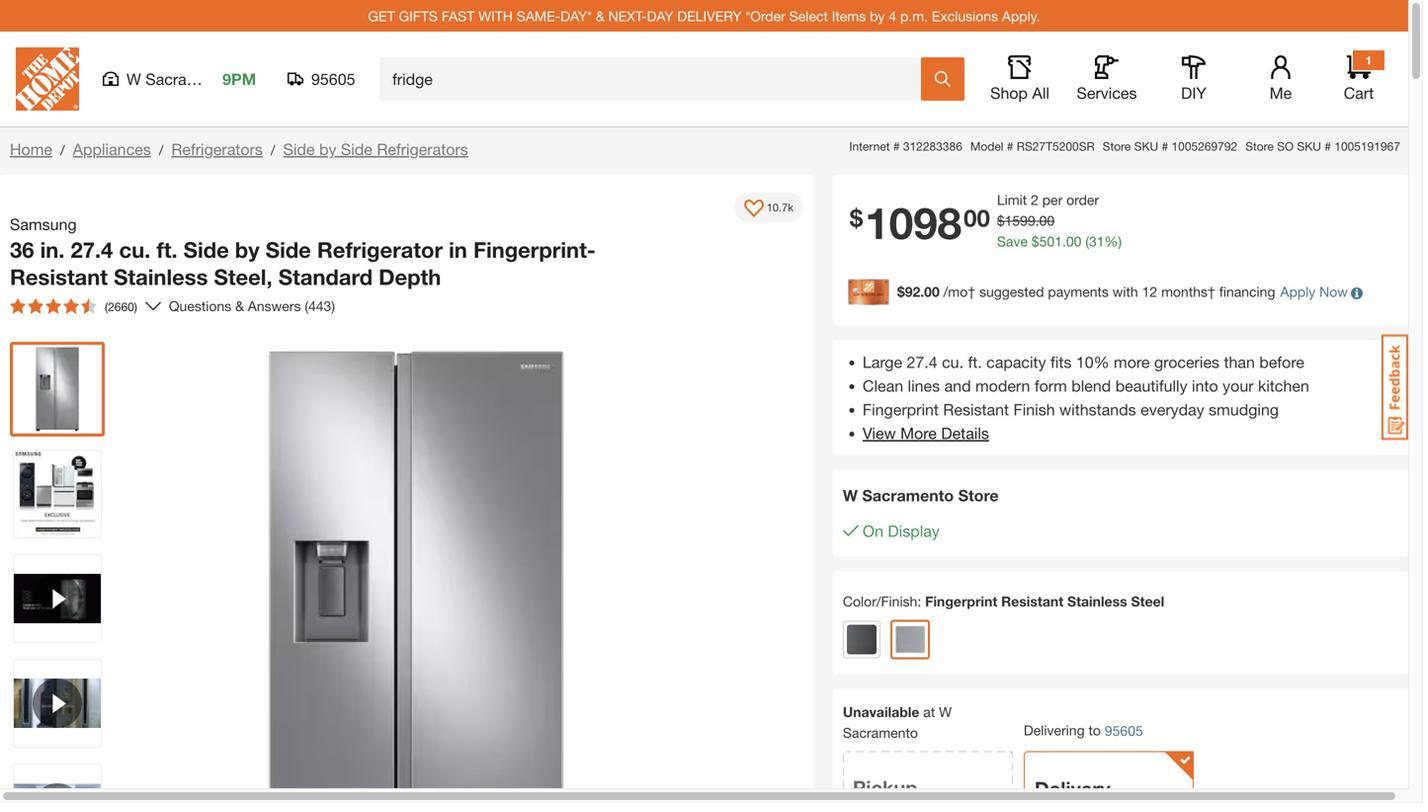 Task type: vqa. For each thing, say whether or not it's contained in the screenshot.
Hot inside the VEVOR Insulated Food Pan Carrier 82 Qt. Hot Box for Catering Food Box Carrier with Double Buckles for Restaurant, Black
no



Task type: locate. For each thing, give the bounding box(es) containing it.
$ right save
[[1032, 233, 1039, 250]]

delivery
[[677, 8, 742, 24]]

1 vertical spatial 95605
[[1105, 723, 1143, 739]]

0 vertical spatial resistant
[[10, 264, 108, 290]]

0 horizontal spatial sku
[[1134, 139, 1159, 153]]

/ right the home
[[60, 142, 65, 158]]

store down details
[[958, 486, 999, 505]]

0 vertical spatial .
[[1036, 213, 1039, 229]]

home link
[[10, 140, 52, 159]]

ft.
[[157, 237, 177, 263], [968, 353, 982, 371]]

00 up "501"
[[1039, 213, 1055, 229]]

0 horizontal spatial cu.
[[119, 237, 150, 263]]

p.m.
[[900, 8, 928, 24]]

0 vertical spatial stainless
[[114, 264, 208, 290]]

1 / from the left
[[60, 142, 65, 158]]

store
[[1103, 139, 1131, 153], [1246, 139, 1274, 153], [958, 486, 999, 505]]

lines
[[908, 376, 940, 395]]

shop all button
[[988, 55, 1052, 103]]

1 vertical spatial ft.
[[968, 353, 982, 371]]

stainless left steel
[[1067, 593, 1127, 610]]

/ right refrigerators link
[[271, 142, 275, 158]]

refrigerators
[[171, 140, 263, 159], [377, 140, 468, 159]]

What can we help you find today? search field
[[392, 58, 920, 100]]

. down 2
[[1036, 213, 1039, 229]]

0 horizontal spatial store
[[958, 486, 999, 505]]

# right model
[[1007, 139, 1014, 153]]

27.4 up lines
[[907, 353, 938, 371]]

2 horizontal spatial w
[[939, 704, 952, 720]]

4.5 stars image
[[10, 298, 97, 314]]

w sacramento
[[843, 704, 952, 741]]

2 vertical spatial w
[[939, 704, 952, 720]]

by left '4'
[[870, 8, 885, 24]]

95605 right the to
[[1105, 723, 1143, 739]]

cart
[[1344, 84, 1374, 102]]

side
[[283, 140, 315, 159], [341, 140, 373, 159], [184, 237, 229, 263], [266, 237, 311, 263]]

2
[[1031, 192, 1039, 208]]

resistant inside large 27.4 cu. ft. capacity  fits 10% more groceries than before clean lines and modern form blend beautifully into your kitchen fingerprint resistant finish withstands everyday smudging view more details
[[943, 400, 1009, 419]]

fingerprint down clean at the right top
[[863, 400, 939, 419]]

1 horizontal spatial ft.
[[968, 353, 982, 371]]

2 refrigerators from the left
[[377, 140, 468, 159]]

day*
[[561, 8, 592, 24]]

2 / from the left
[[159, 142, 164, 158]]

27.4 inside large 27.4 cu. ft. capacity  fits 10% more groceries than before clean lines and modern form blend beautifully into your kitchen fingerprint resistant finish withstands everyday smudging view more details
[[907, 353, 938, 371]]

0 vertical spatial 27.4
[[71, 237, 113, 263]]

large 27.4 cu. ft. capacity  fits 10% more groceries than before clean lines and modern form blend beautifully into your kitchen fingerprint resistant finish withstands everyday smudging view more details
[[863, 353, 1310, 443]]

1 horizontal spatial 95605
[[1105, 723, 1143, 739]]

pickup
[[853, 776, 918, 800]]

questions & answers (443)
[[169, 298, 335, 314]]

0 horizontal spatial w
[[127, 70, 141, 88]]

0 vertical spatial ft.
[[157, 237, 177, 263]]

1 vertical spatial cu.
[[942, 353, 964, 371]]

home / appliances / refrigerators / side by side refrigerators
[[10, 140, 468, 159]]

by down 95605 button
[[319, 140, 337, 159]]

$ down 'limit'
[[997, 213, 1005, 229]]

by inside samsung 36 in. 27.4 cu. ft. side by side refrigerator in fingerprint- resistant stainless steel, standard depth
[[235, 237, 260, 263]]

sacramento inside the w sacramento
[[843, 725, 918, 741]]

:
[[918, 593, 921, 610]]

$ left "1098"
[[850, 204, 863, 232]]

1 horizontal spatial sku
[[1297, 139, 1321, 153]]

1 horizontal spatial w
[[843, 486, 858, 505]]

more
[[901, 424, 937, 443]]

1 horizontal spatial .
[[1063, 233, 1066, 250]]

pickup button
[[843, 752, 1013, 804]]

0 horizontal spatial 00
[[964, 204, 990, 232]]

1 horizontal spatial 27.4
[[907, 353, 938, 371]]

stainless up "questions"
[[114, 264, 208, 290]]

4 # from the left
[[1325, 139, 1331, 153]]

# left 1005269792
[[1162, 139, 1168, 153]]

10.7k button
[[734, 193, 803, 222]]

apply
[[1280, 284, 1316, 300]]

1005269792
[[1172, 139, 1238, 153]]

store left so
[[1246, 139, 1274, 153]]

00
[[964, 204, 990, 232], [1039, 213, 1055, 229], [1066, 233, 1082, 250]]

0 vertical spatial cu.
[[119, 237, 150, 263]]

diy
[[1181, 84, 1207, 102]]

more
[[1114, 353, 1150, 371]]

sku right so
[[1297, 139, 1321, 153]]

standard
[[278, 264, 373, 290]]

1 vertical spatial by
[[319, 140, 337, 159]]

store down services
[[1103, 139, 1131, 153]]

/ right appliances link
[[159, 142, 164, 158]]

1 horizontal spatial cu.
[[942, 353, 964, 371]]

1 vertical spatial w
[[843, 486, 858, 505]]

2 horizontal spatial /
[[271, 142, 275, 158]]

0 vertical spatial &
[[596, 8, 605, 24]]

1 vertical spatial .
[[1063, 233, 1066, 250]]

next-
[[608, 8, 647, 24]]

0 horizontal spatial &
[[235, 298, 244, 314]]

sacramento for 9pm
[[146, 70, 231, 88]]

side by side refrigerators link
[[283, 140, 468, 159]]

0 horizontal spatial by
[[235, 237, 260, 263]]

on
[[863, 522, 884, 541]]

0 vertical spatial by
[[870, 8, 885, 24]]

sacramento for store
[[862, 486, 954, 505]]

# left 1005191967
[[1325, 139, 1331, 153]]

fingerprint right :
[[925, 593, 998, 610]]

sacramento down unavailable
[[843, 725, 918, 741]]

cu. up (2660) at the left top of page
[[119, 237, 150, 263]]

delivering
[[1024, 722, 1085, 739]]

2 vertical spatial by
[[235, 237, 260, 263]]

(2660)
[[105, 300, 137, 314]]

$92.00
[[897, 284, 940, 300]]

me button
[[1249, 55, 1313, 103]]

0 vertical spatial fingerprint
[[863, 400, 939, 419]]

than
[[1224, 353, 1255, 371]]

cu. inside large 27.4 cu. ft. capacity  fits 10% more groceries than before clean lines and modern form blend beautifully into your kitchen fingerprint resistant finish withstands everyday smudging view more details
[[942, 353, 964, 371]]

&
[[596, 8, 605, 24], [235, 298, 244, 314]]

feedback link image
[[1382, 334, 1408, 441]]

ft. up and in the top right of the page
[[968, 353, 982, 371]]

95605 button
[[288, 69, 356, 89]]

delivery button
[[1024, 752, 1194, 804]]

apply now image
[[848, 279, 897, 305]]

95605
[[311, 70, 355, 88], [1105, 723, 1143, 739]]

1 vertical spatial &
[[235, 298, 244, 314]]

27.4
[[71, 237, 113, 263], [907, 353, 938, 371]]

1 horizontal spatial 00
[[1039, 213, 1055, 229]]

(443)
[[305, 298, 335, 314]]

stainless inside samsung 36 in. 27.4 cu. ft. side by side refrigerator in fingerprint- resistant stainless steel, standard depth
[[114, 264, 208, 290]]

/
[[60, 142, 65, 158], [159, 142, 164, 158], [271, 142, 275, 158]]

your
[[1223, 376, 1254, 395]]

1 horizontal spatial $
[[997, 213, 1005, 229]]

so
[[1277, 139, 1294, 153]]

1 horizontal spatial refrigerators
[[377, 140, 468, 159]]

1 horizontal spatial stainless
[[1067, 593, 1127, 610]]

1 vertical spatial resistant
[[943, 400, 1009, 419]]

0 horizontal spatial stainless
[[114, 264, 208, 290]]

gifts
[[399, 8, 438, 24]]

by up steel,
[[235, 237, 260, 263]]

6137528436001 image
[[14, 660, 101, 747]]

get gifts fast with same-day* & next-day delivery *order select items by 4 p.m. exclusions apply.
[[368, 8, 1040, 24]]

0 horizontal spatial refrigerators
[[171, 140, 263, 159]]

(2660) link
[[2, 291, 161, 322]]

fingerprint resistant stainless steel image
[[895, 625, 925, 655]]

1 refrigerators from the left
[[171, 140, 263, 159]]

0 horizontal spatial /
[[60, 142, 65, 158]]

apply now
[[1280, 284, 1348, 300]]

answers
[[248, 298, 301, 314]]

large
[[863, 353, 902, 371]]

1 vertical spatial 27.4
[[907, 353, 938, 371]]

and
[[945, 376, 971, 395]]

w sacramento store
[[843, 486, 999, 505]]

2 horizontal spatial store
[[1246, 139, 1274, 153]]

all
[[1032, 84, 1050, 102]]

. left (
[[1063, 233, 1066, 250]]

0 vertical spatial w
[[127, 70, 141, 88]]

95605 up the side by side refrigerators link
[[311, 70, 355, 88]]

00 left 'limit'
[[964, 204, 990, 232]]

& right day*
[[596, 8, 605, 24]]

$ 1098 00 limit 2 per order $ 1599 . 00 save $ 501 . 00 ( 31 %)
[[850, 192, 1122, 250]]

ft. up "questions"
[[157, 237, 177, 263]]

0 horizontal spatial ft.
[[157, 237, 177, 263]]

w inside the w sacramento
[[939, 704, 952, 720]]

0 horizontal spatial 27.4
[[71, 237, 113, 263]]

view more details link
[[863, 424, 989, 443]]

sacramento up refrigerators link
[[146, 70, 231, 88]]

0 vertical spatial sacramento
[[146, 70, 231, 88]]

form
[[1035, 376, 1067, 395]]

1 vertical spatial sacramento
[[862, 486, 954, 505]]

00 left (
[[1066, 233, 1082, 250]]

cu.
[[119, 237, 150, 263], [942, 353, 964, 371]]

delivery
[[1035, 777, 1111, 801]]

sacramento
[[146, 70, 231, 88], [862, 486, 954, 505], [843, 725, 918, 741]]

& down steel,
[[235, 298, 244, 314]]

sku left 1005269792
[[1134, 139, 1159, 153]]

stainless
[[114, 264, 208, 290], [1067, 593, 1127, 610]]

1 horizontal spatial /
[[159, 142, 164, 158]]

# right internet
[[893, 139, 900, 153]]

cu. up and in the top right of the page
[[942, 353, 964, 371]]

1 horizontal spatial &
[[596, 8, 605, 24]]

sacramento up display at bottom right
[[862, 486, 954, 505]]

color/finish : fingerprint resistant stainless steel
[[843, 593, 1165, 610]]

fingerprint
[[863, 400, 939, 419], [925, 593, 998, 610]]

2 sku from the left
[[1297, 139, 1321, 153]]

2 vertical spatial sacramento
[[843, 725, 918, 741]]

services
[[1077, 84, 1137, 102]]

.
[[1036, 213, 1039, 229], [1063, 233, 1066, 250]]

0 horizontal spatial 95605
[[311, 70, 355, 88]]

27.4 right in.
[[71, 237, 113, 263]]

4
[[889, 8, 897, 24]]

0 vertical spatial 95605
[[311, 70, 355, 88]]

1 horizontal spatial by
[[319, 140, 337, 159]]

samsung link
[[10, 213, 85, 236]]



Task type: describe. For each thing, give the bounding box(es) containing it.
groceries
[[1154, 353, 1220, 371]]

1
[[1366, 53, 1372, 67]]

*order
[[746, 8, 786, 24]]

by for refrigerators
[[319, 140, 337, 159]]

3 / from the left
[[271, 142, 275, 158]]

1 vertical spatial fingerprint
[[925, 593, 998, 610]]

select
[[789, 8, 828, 24]]

exclusions
[[932, 8, 998, 24]]

36
[[10, 237, 34, 263]]

details
[[941, 424, 989, 443]]

steel
[[1131, 593, 1165, 610]]

appliances
[[73, 140, 151, 159]]

into
[[1192, 376, 1218, 395]]

clean
[[863, 376, 903, 395]]

fingerprint-
[[473, 237, 596, 263]]

services button
[[1075, 55, 1139, 103]]

2 vertical spatial resistant
[[1001, 593, 1064, 610]]

with
[[1113, 284, 1138, 300]]

95605 inside delivering to 95605
[[1105, 723, 1143, 739]]

w sacramento 9pm
[[127, 70, 256, 88]]

steel,
[[214, 264, 272, 290]]

95605 link
[[1105, 721, 1143, 742]]

6339857475112 image
[[14, 765, 101, 804]]

rs27t5200sr
[[1017, 139, 1095, 153]]

resistant inside samsung 36 in. 27.4 cu. ft. side by side refrigerator in fingerprint- resistant stainless steel, standard depth
[[10, 264, 108, 290]]

1599
[[1005, 213, 1036, 229]]

save
[[997, 233, 1028, 250]]

2 horizontal spatial 00
[[1066, 233, 1082, 250]]

2 horizontal spatial $
[[1032, 233, 1039, 250]]

finish
[[1014, 400, 1055, 419]]

color/finish
[[843, 593, 918, 610]]

beautifully
[[1116, 376, 1188, 395]]

2 horizontal spatial by
[[870, 8, 885, 24]]

blend
[[1072, 376, 1111, 395]]

modern
[[976, 376, 1030, 395]]

items
[[832, 8, 866, 24]]

apply.
[[1002, 8, 1040, 24]]

w for w sacramento 9pm
[[127, 70, 141, 88]]

appliances link
[[73, 140, 151, 159]]

in
[[449, 237, 467, 263]]

0 horizontal spatial .
[[1036, 213, 1039, 229]]

1005191967
[[1335, 139, 1401, 153]]

me
[[1270, 84, 1292, 102]]

fits
[[1051, 353, 1072, 371]]

0 horizontal spatial $
[[850, 204, 863, 232]]

shop all
[[990, 84, 1050, 102]]

2 # from the left
[[1007, 139, 1014, 153]]

internet
[[849, 139, 890, 153]]

same-
[[517, 8, 561, 24]]

95605 inside 95605 button
[[311, 70, 355, 88]]

fingerprint resistant stainless steel samsung side by side refrigerators rs27t5200sr e1.1 image
[[14, 451, 101, 538]]

1 horizontal spatial store
[[1103, 139, 1131, 153]]

unavailable
[[843, 704, 920, 720]]

1 sku from the left
[[1134, 139, 1159, 153]]

view
[[863, 424, 896, 443]]

kitchen
[[1258, 376, 1310, 395]]

capacity
[[987, 353, 1046, 371]]

12
[[1142, 284, 1158, 300]]

ft. inside samsung 36 in. 27.4 cu. ft. side by side refrigerator in fingerprint- resistant stainless steel, standard depth
[[157, 237, 177, 263]]

months†
[[1161, 284, 1216, 300]]

get
[[368, 8, 395, 24]]

to
[[1089, 722, 1101, 739]]

27.4 inside samsung 36 in. 27.4 cu. ft. side by side refrigerator in fingerprint- resistant stainless steel, standard depth
[[71, 237, 113, 263]]

questions
[[169, 298, 231, 314]]

(2660) button
[[2, 291, 145, 322]]

fast
[[442, 8, 475, 24]]

with
[[479, 8, 513, 24]]

samsung 27 cu ft standard depth fingerprint resistant stainless steel side by side refrigerator with doors closed image
[[14, 346, 101, 433]]

order
[[1067, 192, 1099, 208]]

1 # from the left
[[893, 139, 900, 153]]

delivering to 95605
[[1024, 722, 1143, 739]]

1 vertical spatial stainless
[[1067, 593, 1127, 610]]

by for refrigerator
[[235, 237, 260, 263]]

6136345520001 image
[[14, 555, 101, 642]]

on display
[[863, 522, 940, 541]]

/mo†
[[944, 284, 976, 300]]

shop
[[990, 84, 1028, 102]]

9pm
[[222, 70, 256, 88]]

10%
[[1076, 353, 1110, 371]]

$92.00 /mo† suggested payments with 12 months† financing
[[897, 284, 1276, 300]]

in.
[[40, 237, 65, 263]]

312283386
[[903, 139, 963, 153]]

day
[[647, 8, 674, 24]]

unavailable at
[[843, 704, 939, 720]]

w for w sacramento store
[[843, 486, 858, 505]]

home
[[10, 140, 52, 159]]

now
[[1320, 284, 1348, 300]]

smudging
[[1209, 400, 1279, 419]]

financing
[[1219, 284, 1276, 300]]

withstands
[[1060, 400, 1136, 419]]

per
[[1043, 192, 1063, 208]]

501
[[1039, 233, 1063, 250]]

apply now link
[[1280, 284, 1348, 300]]

w for w sacramento
[[939, 704, 952, 720]]

everyday
[[1141, 400, 1205, 419]]

10.7k
[[767, 201, 794, 214]]

fingerprint inside large 27.4 cu. ft. capacity  fits 10% more groceries than before clean lines and modern form blend beautifully into your kitchen fingerprint resistant finish withstands everyday smudging view more details
[[863, 400, 939, 419]]

before
[[1260, 353, 1305, 371]]

the home depot logo image
[[16, 47, 79, 111]]

%)
[[1105, 233, 1122, 250]]

cart 1
[[1344, 53, 1374, 102]]

samsung 36 in. 27.4 cu. ft. side by side refrigerator in fingerprint- resistant stainless steel, standard depth
[[10, 215, 596, 290]]

payments
[[1048, 284, 1109, 300]]

fingerprint resistant black stainless steel image
[[847, 625, 877, 655]]

at
[[923, 704, 935, 720]]

display image
[[744, 200, 764, 219]]

cu. inside samsung 36 in. 27.4 cu. ft. side by side refrigerator in fingerprint- resistant stainless steel, standard depth
[[119, 237, 150, 263]]

3 # from the left
[[1162, 139, 1168, 153]]

ft. inside large 27.4 cu. ft. capacity  fits 10% more groceries than before clean lines and modern form blend beautifully into your kitchen fingerprint resistant finish withstands everyday smudging view more details
[[968, 353, 982, 371]]

depth
[[379, 264, 441, 290]]



